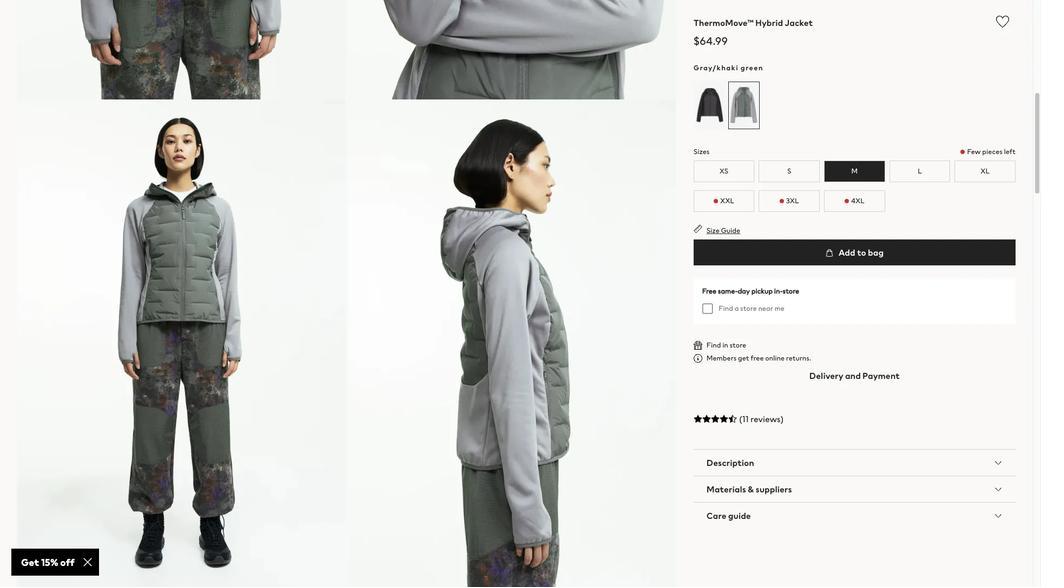 Task type: locate. For each thing, give the bounding box(es) containing it.
free same-day pickup in-store
[[702, 286, 800, 297]]

members get free online returns.
[[707, 353, 811, 364]]

left
[[1004, 147, 1016, 157]]

hybrid
[[756, 16, 783, 29]]

jacket
[[785, 16, 813, 29]]

find
[[719, 304, 733, 314], [707, 340, 721, 351]]

thermomove™ hybrid jacket - gray/khaki green - ladies | h&m us 2 image
[[348, 0, 676, 100]]

care guide
[[707, 510, 751, 523]]

delivery
[[810, 370, 844, 383]]

store right in
[[730, 340, 747, 351]]

pieces
[[983, 147, 1003, 157]]

4.5 / 5 image
[[694, 415, 737, 424]]

gray/khaki green image
[[728, 81, 760, 130]]

0 vertical spatial find
[[719, 304, 733, 314]]

store
[[783, 286, 800, 297], [741, 304, 757, 314], [730, 340, 747, 351]]

few pieces left
[[968, 147, 1016, 157]]

sizes
[[694, 147, 710, 157]]

add
[[839, 246, 856, 259]]

2 vertical spatial store
[[730, 340, 747, 351]]

get
[[738, 353, 749, 364]]

bag
[[868, 246, 884, 259]]

find left in
[[707, 340, 721, 351]]

(11
[[739, 413, 749, 426]]

delivery and payment
[[810, 370, 900, 383]]

guide
[[721, 226, 741, 236]]

free
[[702, 286, 717, 297]]

4xl
[[852, 196, 865, 206]]

store right the a
[[741, 304, 757, 314]]

size guide button
[[694, 225, 741, 236]]

pickup
[[752, 286, 773, 297]]

online
[[765, 353, 785, 364]]

1 vertical spatial find
[[707, 340, 721, 351]]

s
[[788, 166, 792, 176]]

find for find in store
[[707, 340, 721, 351]]

None radio
[[694, 81, 726, 130]]

find in store
[[707, 340, 747, 351]]

guide
[[728, 510, 751, 523]]

$64.99
[[694, 33, 728, 49]]

members
[[707, 353, 737, 364]]

size guide
[[707, 226, 741, 236]]

store up me
[[783, 286, 800, 297]]

1 vertical spatial store
[[741, 304, 757, 314]]

store for find in store
[[730, 340, 747, 351]]

materials & suppliers button
[[694, 477, 1016, 503]]

find left the a
[[719, 304, 733, 314]]

None radio
[[728, 81, 760, 130]]

thermomove™ hybrid jacket - gray/khaki green - ladies | h&m us 3 image
[[17, 100, 346, 588]]

l
[[918, 166, 922, 176]]

me
[[775, 304, 785, 314]]

near
[[759, 304, 773, 314]]

thermomove™ hybrid jacket - gray/khaki green - ladies | h&m us 4 image
[[348, 100, 676, 588]]



Task type: vqa. For each thing, say whether or not it's contained in the screenshot.
|
no



Task type: describe. For each thing, give the bounding box(es) containing it.
materials
[[707, 483, 746, 496]]

free
[[751, 353, 764, 364]]

thermomove™ hybrid jacket - gray/khaki green - ladies | h&m us image
[[17, 0, 346, 100]]

returns.
[[786, 353, 811, 364]]

size
[[707, 226, 720, 236]]

xxl
[[721, 196, 735, 206]]

black image
[[694, 81, 726, 130]]

suppliers
[[756, 483, 792, 496]]

add to bag button
[[694, 240, 1016, 266]]

&
[[748, 483, 754, 496]]

thermomove™
[[694, 16, 754, 29]]

care guide button
[[694, 503, 1016, 529]]

in-
[[774, 286, 783, 297]]

(11 reviews) button
[[694, 407, 1016, 433]]

description button
[[694, 450, 1016, 476]]

xs
[[720, 166, 729, 176]]

store for find a store near me
[[741, 304, 757, 314]]

payment
[[863, 370, 900, 383]]

0 vertical spatial store
[[783, 286, 800, 297]]

green
[[741, 63, 764, 73]]

find in store button
[[694, 340, 747, 351]]

in
[[723, 340, 728, 351]]

m
[[852, 166, 858, 176]]

materials & suppliers
[[707, 483, 792, 496]]

reviews)
[[751, 413, 784, 426]]

find for find a store near me
[[719, 304, 733, 314]]

to
[[857, 246, 867, 259]]

thermomove™ hybrid jacket $64.99
[[694, 16, 813, 49]]

and
[[845, 370, 861, 383]]

gray/khaki
[[694, 63, 739, 73]]

few
[[968, 147, 981, 157]]

a
[[735, 304, 739, 314]]

xl
[[981, 166, 990, 176]]

day
[[738, 286, 750, 297]]

add to bag
[[837, 246, 884, 259]]

care
[[707, 510, 727, 523]]

(11 reviews)
[[739, 413, 784, 426]]

find a store near me
[[719, 304, 785, 314]]

gray/khaki green
[[694, 63, 764, 73]]

same-
[[718, 286, 738, 297]]

delivery and payment button
[[694, 363, 1016, 389]]

description
[[707, 457, 754, 470]]

3xl
[[786, 196, 799, 206]]



